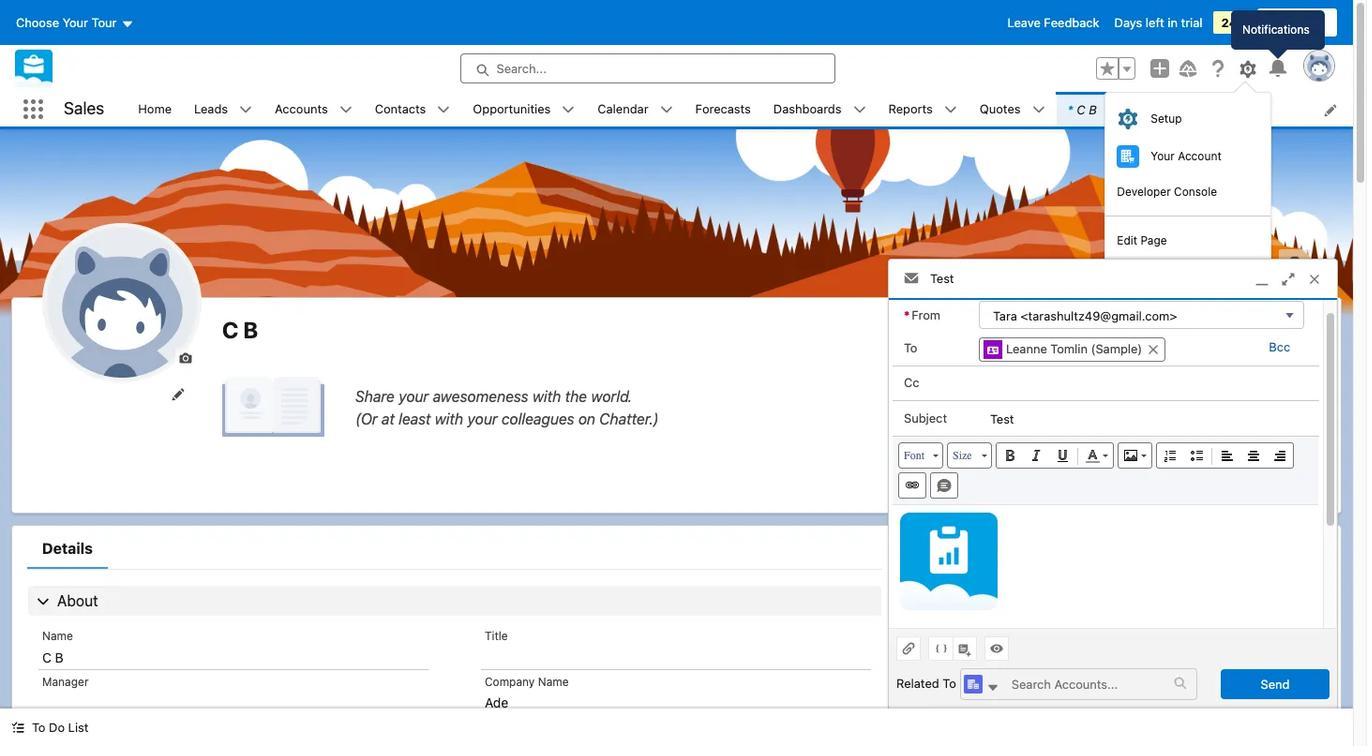 Task type: locate. For each thing, give the bounding box(es) containing it.
learn
[[1249, 381, 1280, 396]]

0 horizontal spatial your
[[63, 15, 88, 30]]

tara <tarashultz49@gmail.com> button
[[979, 301, 1305, 330]]

the inside the learn new skills on trailhead, the fun way to learn salesforce.
[[1161, 381, 1180, 396]]

opportunities
[[473, 101, 551, 116]]

at
[[382, 410, 395, 427]]

0 horizontal spatial on
[[579, 410, 596, 427]]

b left setup
[[1089, 102, 1097, 117]]

company
[[485, 675, 535, 689]]

text default image inside quotes list item
[[1032, 104, 1046, 117]]

developer console link
[[1106, 175, 1271, 208]]

text default image up sales link
[[1175, 677, 1188, 691]]

leads
[[194, 101, 228, 116]]

sales left the home
[[64, 99, 104, 118]]

0 horizontal spatial sales
[[64, 99, 104, 118]]

salesforce.
[[979, 400, 1048, 415]]

2 vertical spatial c
[[42, 650, 51, 666]]

c inside name c b
[[42, 650, 51, 666]]

* right quotes list item
[[1068, 102, 1074, 117]]

group
[[1097, 57, 1136, 80]]

the left trailblazer
[[1194, 455, 1214, 470]]

with up colleagues on the left of the page
[[533, 388, 561, 405]]

contacts list item
[[364, 92, 462, 127]]

manager
[[42, 675, 89, 689]]

1 vertical spatial name
[[538, 675, 569, 689]]

text default image inside 'opportunities' list item
[[562, 104, 575, 117]]

b up edit about me image
[[243, 317, 258, 343]]

1 horizontal spatial with
[[533, 388, 561, 405]]

0 vertical spatial c
[[1077, 102, 1086, 117]]

trailblazer
[[1217, 455, 1281, 470]]

0 horizontal spatial edit
[[1118, 233, 1138, 247]]

edit left "page" at the right top of the page
[[1118, 233, 1138, 247]]

text default image left "calendar" link
[[562, 104, 575, 117]]

1 vertical spatial on
[[579, 410, 596, 427]]

learn new skills on trailhead, the fun way to learn salesforce.
[[979, 381, 1280, 415]]

least
[[399, 410, 431, 427]]

text default image left do
[[11, 722, 24, 735]]

on
[[1079, 381, 1094, 396], [579, 410, 596, 427], [1176, 455, 1191, 470]]

1 horizontal spatial sales
[[978, 700, 1008, 715]]

2 vertical spatial to
[[32, 720, 45, 735]]

0 horizontal spatial your
[[399, 388, 429, 405]]

1 horizontal spatial the
[[1161, 381, 1180, 396]]

learn
[[979, 381, 1013, 396]]

text default image inside reports list item
[[945, 104, 958, 117]]

list item
[[1057, 92, 1152, 127]]

sales link
[[942, 699, 1311, 739]]

2 horizontal spatial on
[[1176, 455, 1191, 470]]

your down the awesomeness
[[468, 410, 498, 427]]

text default image right contacts
[[438, 104, 451, 117]]

your left tour
[[63, 15, 88, 30]]

accounts list item
[[264, 92, 364, 127]]

the left fun
[[1161, 381, 1180, 396]]

0 horizontal spatial the
[[565, 388, 587, 405]]

related for related to
[[897, 676, 940, 691]]

c b
[[222, 317, 258, 343]]

text default image
[[1130, 103, 1143, 116], [239, 104, 252, 117], [562, 104, 575, 117], [853, 104, 866, 117], [945, 104, 958, 117], [1032, 104, 1046, 117]]

list
[[127, 92, 1354, 127]]

text default image inside the calendar list item
[[660, 104, 673, 117]]

on right the trailblazers
[[1176, 455, 1191, 470]]

reports link
[[878, 92, 945, 127]]

with left fellow
[[1033, 455, 1059, 470]]

setup link
[[1106, 100, 1271, 138]]

list containing home
[[127, 92, 1354, 127]]

leads list item
[[183, 92, 264, 127]]

tara <tarashultz49@gmail.com>
[[993, 309, 1178, 324]]

0 vertical spatial to
[[904, 341, 918, 356]]

sales_leadersship
[[978, 652, 1080, 667]]

skills
[[1044, 381, 1076, 396]]

do
[[49, 720, 65, 735]]

text default image inside dashboards list item
[[853, 104, 866, 117]]

2 vertical spatial b
[[55, 650, 64, 666]]

list item containing *
[[1057, 92, 1152, 127]]

1 vertical spatial with
[[435, 410, 464, 427]]

leanne
[[1007, 342, 1048, 357]]

world.
[[591, 388, 633, 405]]

your account
[[1151, 149, 1222, 163]]

contact image
[[984, 341, 1003, 360]]

0 vertical spatial edit
[[1118, 233, 1138, 247]]

leanne tomlin (sample) link
[[979, 338, 1166, 362]]

contacts link
[[364, 92, 438, 127]]

b
[[1089, 102, 1097, 117], [243, 317, 258, 343], [55, 650, 64, 666]]

name right company
[[538, 675, 569, 689]]

c right quotes list item
[[1077, 102, 1086, 117]]

c
[[1077, 102, 1086, 117], [222, 317, 239, 343], [42, 650, 51, 666]]

choose your tour
[[16, 15, 117, 30]]

0 horizontal spatial name
[[42, 630, 73, 644]]

edit page
[[1118, 233, 1168, 247]]

tour
[[92, 15, 117, 30]]

1 vertical spatial related
[[897, 676, 940, 691]]

share your awesomeness with the world. (or at least with your colleagues on chatter.)
[[356, 388, 659, 427]]

0 horizontal spatial related
[[897, 676, 940, 691]]

related up files
[[941, 540, 996, 557]]

1 vertical spatial c
[[222, 317, 239, 343]]

home link
[[127, 92, 183, 127]]

way
[[1207, 381, 1231, 396]]

fun
[[1184, 381, 1204, 396]]

related left 'accounts' "icon"
[[897, 676, 940, 691]]

1 horizontal spatial on
[[1079, 381, 1094, 396]]

related
[[941, 540, 996, 557], [897, 676, 940, 691]]

text default image right calendar
[[660, 104, 673, 117]]

0 vertical spatial name
[[42, 630, 73, 644]]

connect with fellow trailblazers on the trailblazer community.
[[979, 455, 1281, 488]]

c up manager at the left bottom
[[42, 650, 51, 666]]

1 vertical spatial b
[[243, 317, 258, 343]]

0 vertical spatial sales
[[64, 99, 104, 118]]

quotes
[[980, 101, 1021, 116]]

your up least
[[399, 388, 429, 405]]

0 vertical spatial your
[[63, 15, 88, 30]]

b inside name c b
[[55, 650, 64, 666]]

learn new skills on trailhead, the fun way to learn salesforce. link
[[913, 373, 1342, 424]]

1 horizontal spatial related
[[941, 540, 996, 557]]

1 horizontal spatial name
[[538, 675, 569, 689]]

leave
[[1008, 15, 1041, 30]]

sales down 'accounts' "icon"
[[978, 700, 1008, 715]]

text default image left reports link
[[853, 104, 866, 117]]

1 vertical spatial *
[[904, 307, 910, 322]]

0 horizontal spatial to
[[32, 720, 45, 735]]

trailblazers
[[1102, 455, 1173, 470]]

about
[[57, 593, 98, 610]]

1 horizontal spatial b
[[243, 317, 258, 343]]

the
[[1161, 381, 1180, 396], [565, 388, 587, 405], [1194, 455, 1214, 470]]

your up developer console
[[1151, 149, 1175, 163]]

connect with fellow trailblazers on the trailblazer community. link
[[913, 447, 1342, 498]]

name c b
[[42, 630, 73, 666]]

title
[[485, 630, 508, 644]]

c up edit about me image
[[222, 317, 239, 343]]

related to
[[897, 676, 957, 691]]

on inside the learn new skills on trailhead, the fun way to learn salesforce.
[[1079, 381, 1094, 396]]

1 horizontal spatial your
[[468, 410, 498, 427]]

to do list button
[[0, 709, 100, 747]]

2 horizontal spatial with
[[1033, 455, 1059, 470]]

1 vertical spatial edit
[[1193, 321, 1215, 336]]

calendar link
[[587, 92, 660, 127]]

connect
[[979, 455, 1030, 470]]

community.
[[979, 473, 1052, 488]]

text default image inside accounts list item
[[339, 104, 352, 117]]

from
[[912, 307, 941, 322]]

1 horizontal spatial *
[[1068, 102, 1074, 117]]

0 horizontal spatial *
[[904, 307, 910, 322]]

to
[[1234, 381, 1246, 396]]

related for related
[[941, 540, 996, 557]]

2 vertical spatial on
[[1176, 455, 1191, 470]]

* inside test dialog
[[904, 307, 910, 322]]

to left 'accounts' "icon"
[[943, 676, 957, 691]]

text default image for dashboards
[[853, 104, 866, 117]]

related link
[[926, 538, 1011, 570]]

text default image inside to do list button
[[11, 722, 24, 735]]

2 horizontal spatial c
[[1077, 102, 1086, 117]]

quotes list item
[[969, 92, 1057, 127]]

1 horizontal spatial edit
[[1193, 321, 1215, 336]]

choose
[[16, 15, 59, 30]]

text default image right quotes
[[1032, 104, 1046, 117]]

to left do
[[32, 720, 45, 735]]

0 vertical spatial on
[[1079, 381, 1094, 396]]

5
[[1062, 670, 1069, 684]]

0 vertical spatial *
[[1068, 102, 1074, 117]]

Subject text field
[[979, 402, 1305, 436]]

2 horizontal spatial b
[[1089, 102, 1097, 117]]

text default image inside leads list item
[[239, 104, 252, 117]]

text default image right leads on the left
[[239, 104, 252, 117]]

edit left user
[[1193, 321, 1215, 336]]

text default image
[[339, 104, 352, 117], [438, 104, 451, 117], [660, 104, 673, 117], [1148, 344, 1161, 357], [1175, 677, 1188, 691], [987, 682, 1000, 695], [11, 722, 24, 735]]

accounts image
[[964, 675, 983, 694]]

0 horizontal spatial c
[[42, 650, 51, 666]]

to up the cc
[[904, 341, 918, 356]]

* left 'from' at the top right
[[904, 307, 910, 322]]

calendar list item
[[587, 92, 684, 127]]

sales
[[64, 99, 104, 118], [978, 700, 1008, 715]]

the inside connect with fellow trailblazers on the trailblazer community.
[[1194, 455, 1214, 470]]

0 horizontal spatial b
[[55, 650, 64, 666]]

1 vertical spatial sales
[[978, 700, 1008, 715]]

0 vertical spatial b
[[1089, 102, 1097, 117]]

24
[[1222, 15, 1238, 30]]

text default image for reports
[[945, 104, 958, 117]]

1 horizontal spatial to
[[904, 341, 918, 356]]

1 vertical spatial your
[[1151, 149, 1175, 163]]

(or
[[356, 410, 378, 427]]

text default image right accounts
[[339, 104, 352, 117]]

edit inside button
[[1193, 321, 1215, 336]]

1 vertical spatial to
[[943, 676, 957, 691]]

b up manager at the left bottom
[[55, 650, 64, 666]]

to for to
[[904, 341, 918, 356]]

forecasts
[[696, 101, 751, 116]]

on right skills
[[1079, 381, 1094, 396]]

the inside share your awesomeness with the world. (or at least with your colleagues on chatter.)
[[565, 388, 587, 405]]

company name ade
[[485, 675, 569, 711]]

with right least
[[435, 410, 464, 427]]

0 vertical spatial related
[[941, 540, 996, 557]]

with inside connect with fellow trailblazers on the trailblazer community.
[[1033, 455, 1059, 470]]

0 horizontal spatial with
[[435, 410, 464, 427]]

trailhead,
[[1097, 381, 1158, 396]]

2 vertical spatial with
[[1033, 455, 1059, 470]]

feedback
[[1044, 15, 1100, 30]]

test
[[931, 271, 955, 286]]

related inside test dialog
[[897, 676, 940, 691]]

name down 'about'
[[42, 630, 73, 644]]

2 horizontal spatial the
[[1194, 455, 1214, 470]]

reports list item
[[878, 92, 969, 127]]

c inside list item
[[1077, 102, 1086, 117]]

on down world.
[[579, 410, 596, 427]]

1 horizontal spatial your
[[1151, 149, 1175, 163]]

files
[[976, 608, 1009, 625]]

user detail button
[[1232, 314, 1325, 342]]

text default image right 'reports'
[[945, 104, 958, 117]]

cc
[[904, 375, 920, 390]]

the left world.
[[565, 388, 587, 405]]

to
[[904, 341, 918, 356], [943, 676, 957, 691], [32, 720, 45, 735]]

0 vertical spatial your
[[399, 388, 429, 405]]

to for to do list
[[32, 720, 45, 735]]

to inside button
[[32, 720, 45, 735]]

text default image left 26,
[[987, 682, 1000, 695]]

details link
[[27, 538, 108, 570]]

ade
[[485, 695, 509, 711]]

edit for edit
[[1193, 321, 1215, 336]]



Task type: describe. For each thing, give the bounding box(es) containing it.
text default image for opportunities
[[562, 104, 575, 117]]

<tarashultz49@gmail.com>
[[1021, 309, 1178, 324]]

quotes link
[[969, 92, 1032, 127]]

send
[[1261, 677, 1290, 692]]

list
[[68, 720, 89, 735]]

user
[[1247, 321, 1274, 336]]

left
[[1146, 15, 1165, 30]]

text default image left setup
[[1130, 103, 1143, 116]]

on inside share your awesomeness with the world. (or at least with your colleagues on chatter.)
[[579, 410, 596, 427]]

* c b
[[1068, 102, 1097, 117]]

leave feedback
[[1008, 15, 1100, 30]]

edit about me image
[[222, 377, 326, 438]]

your inside choose your tour "dropdown button"
[[63, 15, 88, 30]]

dashboards link
[[763, 92, 853, 127]]

subject
[[904, 411, 948, 426]]

days
[[1115, 15, 1143, 30]]

text default image down tara <tarashultz49@gmail.com> popup button
[[1148, 344, 1161, 357]]

buy now button
[[1257, 8, 1339, 38]]

now
[[1297, 15, 1323, 30]]

b for * c b
[[1089, 102, 1097, 117]]

name inside company name ade
[[538, 675, 569, 689]]

account
[[1178, 149, 1222, 163]]

page
[[1141, 233, 1168, 247]]

bcc button
[[1265, 339, 1296, 354]]

buy
[[1273, 15, 1294, 30]]

accounts link
[[264, 92, 339, 127]]

fellow
[[1063, 455, 1099, 470]]

the for way
[[1161, 381, 1180, 396]]

dashboards list item
[[763, 92, 878, 127]]

2 horizontal spatial to
[[943, 676, 957, 691]]

Search Accounts... text field
[[1001, 669, 1175, 699]]

c for *
[[1077, 102, 1086, 117]]

colleagues
[[502, 410, 575, 427]]

2023
[[1020, 670, 1048, 684]]

share
[[356, 388, 395, 405]]

user detail
[[1247, 321, 1310, 336]]

leads link
[[183, 92, 239, 127]]

0 vertical spatial with
[[533, 388, 561, 405]]

opportunities link
[[462, 92, 562, 127]]

edit page link
[[1106, 224, 1271, 257]]

files element
[[926, 585, 1327, 747]]

c for name
[[42, 650, 51, 666]]

text default image for quotes
[[1032, 104, 1046, 117]]

text default image for leads
[[239, 104, 252, 117]]

buy now
[[1273, 15, 1323, 30]]

kb
[[1069, 670, 1084, 684]]

reports
[[889, 101, 933, 116]]

dashboards
[[774, 101, 842, 116]]

console
[[1175, 184, 1218, 199]]

oct 26, 2023
[[978, 670, 1048, 684]]

search...
[[497, 61, 547, 76]]

home
[[138, 101, 172, 116]]

tara
[[993, 309, 1018, 324]]

days left in trial
[[1115, 15, 1203, 30]]

text default image inside contacts list item
[[438, 104, 451, 117]]

edit button
[[1178, 314, 1230, 342]]

forecasts link
[[684, 92, 763, 127]]

chatter.)
[[600, 410, 659, 427]]

developer
[[1118, 184, 1171, 199]]

1 horizontal spatial c
[[222, 317, 239, 343]]

opportunities list item
[[462, 92, 587, 127]]

bcc
[[1270, 339, 1291, 354]]

contacts
[[375, 101, 426, 116]]

calendar
[[598, 101, 649, 116]]

your account link
[[1106, 138, 1271, 175]]

png
[[1099, 670, 1119, 684]]

awesomeness
[[433, 388, 529, 405]]

edit object image
[[1236, 264, 1260, 282]]

leanne tomlin (sample)
[[1007, 342, 1143, 357]]

* for *
[[904, 307, 910, 322]]

1 vertical spatial your
[[468, 410, 498, 427]]

setup
[[1151, 111, 1182, 126]]

* for * c b
[[1068, 102, 1074, 117]]

your inside your account link
[[1151, 149, 1175, 163]]

test dialog
[[888, 259, 1339, 747]]

send button
[[1221, 669, 1330, 699]]

accounts
[[275, 101, 328, 116]]

the for community.
[[1194, 455, 1214, 470]]

sales inside files element
[[978, 700, 1008, 715]]

b for name c b
[[55, 650, 64, 666]]

oct
[[978, 670, 997, 684]]

(sample)
[[1092, 342, 1143, 357]]

edit for edit page
[[1118, 233, 1138, 247]]

26,
[[1000, 670, 1017, 684]]

on inside connect with fellow trailblazers on the trailblazer community.
[[1176, 455, 1191, 470]]

detail
[[1277, 321, 1310, 336]]

choose your tour button
[[15, 8, 135, 38]]

search... button
[[460, 53, 835, 83]]



Task type: vqa. For each thing, say whether or not it's contained in the screenshot.
be to the left
no



